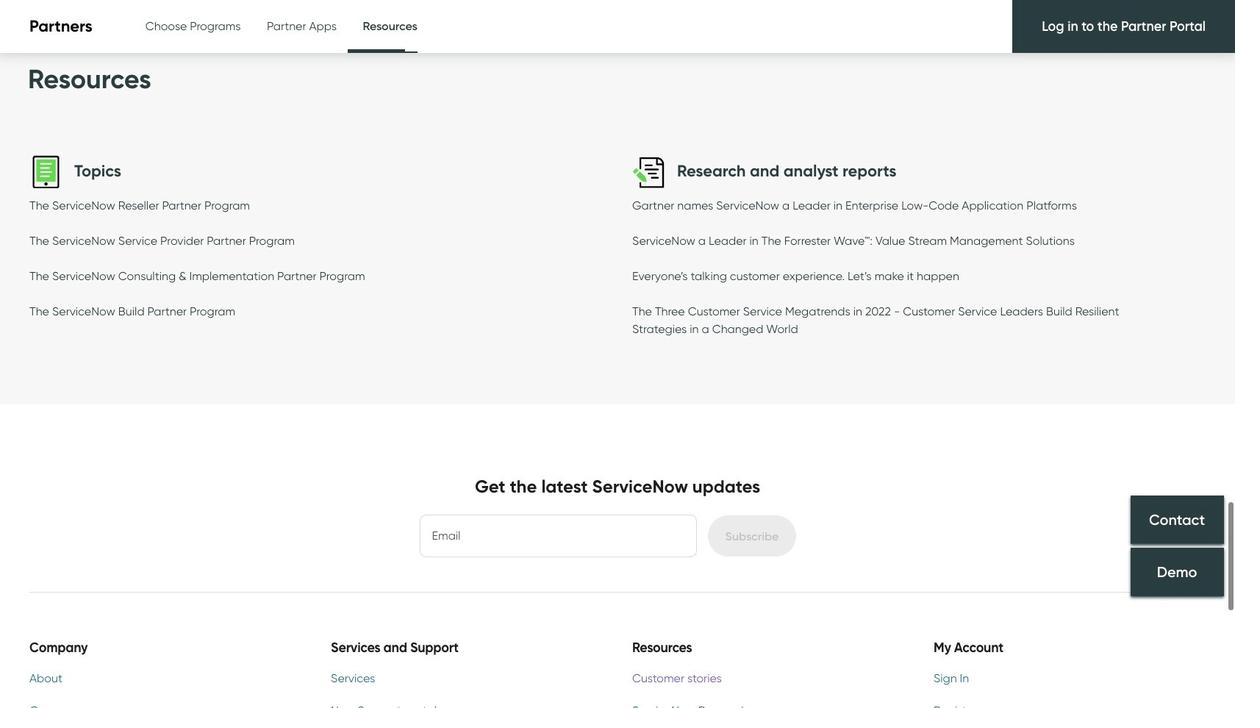 Task type: vqa. For each thing, say whether or not it's contained in the screenshot.
A woman looking at a laptop computer Image at top
yes



Task type: locate. For each thing, give the bounding box(es) containing it.
a woman looking at a laptop computer image
[[701, 0, 1142, 3]]

Email text field
[[420, 516, 696, 557]]



Task type: describe. For each thing, give the bounding box(es) containing it.
research and analyst reports image
[[633, 155, 666, 188]]

arc image
[[1129, 15, 1146, 32]]

topics image
[[29, 155, 63, 188]]



